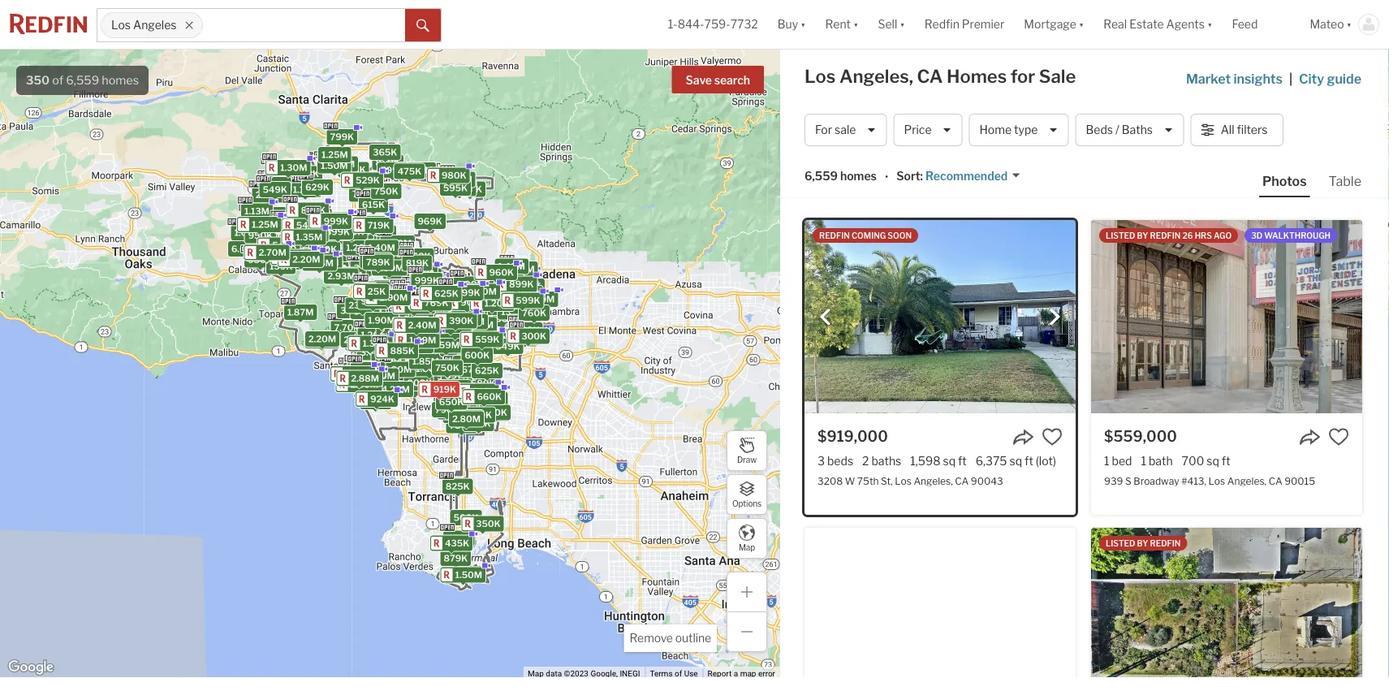 Task type: describe. For each thing, give the bounding box(es) containing it.
|
[[1290, 71, 1293, 86]]

605k
[[447, 318, 472, 328]]

redfin left coming
[[819, 231, 850, 240]]

1-844-759-7732 link
[[668, 17, 758, 31]]

0 vertical spatial 150k
[[482, 274, 505, 285]]

0 vertical spatial 4.30m
[[310, 256, 338, 267]]

market insights | city guide
[[1187, 71, 1362, 86]]

2 vertical spatial 2.80m
[[452, 414, 481, 424]]

225k
[[497, 287, 520, 298]]

▾ for sell ▾
[[900, 17, 905, 31]]

830k
[[376, 157, 400, 168]]

1 vertical spatial 875k
[[366, 325, 390, 336]]

0 horizontal spatial 790k
[[435, 404, 459, 415]]

1.60m up 5.69m
[[457, 308, 484, 319]]

0 horizontal spatial 510k
[[445, 320, 468, 331]]

1 vertical spatial 590k
[[442, 394, 467, 405]]

photo of 3208 w 75th st, los angeles, ca 90043 image
[[805, 220, 1076, 413]]

for
[[815, 123, 833, 137]]

options
[[733, 499, 762, 509]]

6.00m up 3.49m on the top of page
[[456, 279, 485, 290]]

3208
[[818, 475, 843, 487]]

ago
[[1214, 231, 1232, 240]]

999k down 5.90m
[[361, 296, 386, 306]]

2.88m
[[351, 373, 379, 384]]

0 vertical spatial 3.20m
[[354, 263, 382, 273]]

1 horizontal spatial 1.23m
[[473, 283, 500, 294]]

1-
[[668, 17, 678, 31]]

0 vertical spatial 1.65m
[[328, 159, 355, 169]]

2 vertical spatial 2.50m
[[359, 343, 387, 354]]

1 vertical spatial 510k
[[473, 386, 496, 397]]

1 vertical spatial 900k
[[407, 378, 432, 388]]

1 horizontal spatial 1.85m
[[412, 356, 439, 367]]

photos button
[[1260, 172, 1326, 197]]

0 horizontal spatial 1.23m
[[395, 324, 421, 334]]

2.48m
[[380, 326, 408, 337]]

1 vertical spatial 1.69m
[[456, 358, 483, 369]]

549k down 639k
[[263, 184, 287, 195]]

0 horizontal spatial 1.45m
[[342, 371, 369, 382]]

3d
[[1252, 231, 1263, 240]]

2 horizontal spatial 2.70m
[[414, 273, 442, 283]]

1 horizontal spatial 699k
[[451, 365, 475, 376]]

2.10m
[[363, 350, 390, 361]]

1.25m up the 695k
[[372, 251, 399, 261]]

sort :
[[897, 169, 923, 183]]

999k up '4.80m'
[[415, 276, 439, 286]]

sale
[[1039, 65, 1076, 87]]

660k
[[477, 391, 502, 402]]

1 vertical spatial 1.05m
[[377, 324, 404, 334]]

rent ▾ button
[[816, 0, 869, 49]]

6,559 inside 6,559 homes •
[[805, 169, 838, 183]]

0 vertical spatial 819k
[[406, 258, 429, 268]]

5.69m
[[441, 325, 469, 335]]

2.40m down 2.95m
[[400, 309, 429, 319]]

rent ▾
[[826, 17, 859, 31]]

549k down 1.82m
[[272, 240, 297, 251]]

▾ for rent ▾
[[854, 17, 859, 31]]

0 vertical spatial 4.00m
[[386, 266, 415, 277]]

1 vertical spatial 849k
[[313, 244, 337, 254]]

5.20m
[[359, 336, 387, 346]]

1 vertical spatial 600k
[[479, 405, 504, 416]]

1 vertical spatial 675k
[[364, 394, 388, 404]]

2.75m up 924k
[[381, 383, 408, 394]]

1 vertical spatial 545k
[[474, 365, 498, 375]]

515k
[[443, 381, 466, 391]]

0 vertical spatial 2.90m
[[380, 292, 408, 303]]

999k up 1.38m
[[324, 216, 348, 227]]

all filters
[[1221, 123, 1268, 137]]

1.00m
[[234, 227, 262, 238]]

mateo ▾
[[1310, 17, 1352, 31]]

1 horizontal spatial 649k
[[382, 251, 406, 261]]

0 vertical spatial 2.80m
[[382, 249, 410, 260]]

0 horizontal spatial 1.30m
[[280, 162, 307, 173]]

1.10m down 935k
[[430, 378, 455, 389]]

1 for 1 bath
[[1141, 454, 1147, 468]]

2 vertical spatial 649k
[[354, 375, 378, 386]]

remove outline button
[[624, 625, 717, 652]]

0 horizontal spatial 1.95m
[[265, 246, 292, 257]]

city guide link
[[1300, 69, 1365, 89]]

1 vertical spatial 700k
[[445, 388, 470, 398]]

insights
[[1234, 71, 1283, 86]]

2.85m
[[344, 335, 372, 345]]

photo of 939 s broadway #413, los angeles, ca 90015 image
[[1092, 220, 1363, 413]]

baths
[[1122, 123, 1153, 137]]

1 horizontal spatial 1.65m
[[369, 373, 395, 384]]

angeles, down sell
[[840, 65, 914, 87]]

1.10m up 3.30m
[[472, 302, 497, 313]]

favorite button image
[[1329, 426, 1350, 448]]

130k
[[370, 228, 393, 238]]

0 horizontal spatial 5.00m
[[368, 327, 397, 337]]

0 vertical spatial 590k
[[437, 371, 462, 382]]

769k
[[425, 298, 449, 308]]

999k up 715k
[[346, 227, 370, 237]]

real estate agents ▾
[[1104, 17, 1213, 31]]

0 vertical spatial 680k
[[471, 378, 496, 388]]

0 vertical spatial 2.50m
[[384, 238, 412, 249]]

129k
[[516, 325, 539, 336]]

924k
[[370, 394, 395, 405]]

6,375 sq ft (lot)
[[976, 454, 1057, 468]]

7732
[[731, 17, 758, 31]]

mortgage ▾ button
[[1015, 0, 1094, 49]]

969k
[[418, 216, 442, 227]]

los angeles
[[111, 18, 177, 32]]

1.10m down the "932k"
[[348, 238, 373, 248]]

1 horizontal spatial 3.20m
[[446, 410, 474, 421]]

2 vertical spatial 849k
[[511, 328, 536, 338]]

1 vertical spatial 629k
[[515, 328, 539, 338]]

map button
[[727, 518, 768, 559]]

1 vertical spatial 649k
[[422, 279, 447, 290]]

w
[[845, 475, 855, 487]]

729k
[[264, 179, 288, 190]]

beds / baths button
[[1076, 114, 1185, 146]]

1 vertical spatial 950k
[[248, 254, 273, 265]]

1 horizontal spatial 3.40m
[[417, 303, 445, 313]]

mortgage
[[1024, 17, 1077, 31]]

2 horizontal spatial 1.85m
[[441, 382, 468, 393]]

for sale button
[[805, 114, 887, 146]]

google image
[[4, 657, 58, 678]]

ad region
[[805, 528, 1076, 678]]

1 vertical spatial 680k
[[467, 410, 492, 420]]

1 vertical spatial 4.00m
[[409, 286, 438, 297]]

home type
[[980, 123, 1038, 137]]

26
[[1183, 231, 1194, 240]]

1 horizontal spatial 850k
[[429, 292, 454, 303]]

1 vertical spatial 3.00m
[[360, 347, 389, 358]]

$559,000
[[1105, 427, 1178, 445]]

sq for $919,000
[[943, 454, 956, 468]]

90043
[[971, 475, 1004, 487]]

90015
[[1285, 475, 1316, 487]]

2.60m
[[350, 379, 379, 390]]

0 vertical spatial 700k
[[465, 326, 489, 337]]

1.60m down the "769k"
[[435, 309, 462, 320]]

0 vertical spatial 675k
[[462, 364, 486, 375]]

map region
[[0, 0, 976, 678]]

1 horizontal spatial 900k
[[461, 297, 486, 308]]

999k up 679k
[[517, 281, 542, 291]]

800k
[[294, 169, 319, 179]]

1 vertical spatial 625k
[[475, 365, 499, 376]]

0 vertical spatial 2.20m
[[293, 254, 320, 265]]

2 vertical spatial 3.00m
[[383, 364, 412, 375]]

1.25m left 365k
[[322, 149, 348, 160]]

1.10m up '1.48m'
[[468, 319, 494, 330]]

7.70m
[[334, 322, 362, 333]]

draw
[[737, 455, 757, 465]]

1.44m
[[345, 369, 372, 379]]

1 horizontal spatial 595k
[[443, 183, 468, 193]]

3 beds
[[818, 454, 854, 468]]

1.10m down 960k
[[471, 286, 497, 297]]

1.60m down 2.48m
[[386, 341, 413, 352]]

1-844-759-7732
[[668, 17, 758, 31]]

0 vertical spatial 2.70m
[[259, 247, 286, 258]]

500k
[[454, 513, 479, 523]]

0 vertical spatial 3.00m
[[409, 301, 437, 312]]

775k
[[455, 313, 478, 323]]

2 vertical spatial 875k
[[437, 403, 461, 414]]

0 vertical spatial 600k
[[465, 350, 490, 360]]

0 vertical spatial 950k
[[248, 230, 273, 241]]

bath
[[1149, 454, 1173, 468]]

2 sq from the left
[[1010, 454, 1023, 468]]

recommended
[[926, 169, 1008, 183]]

sq for $559,000
[[1207, 454, 1220, 468]]

2 ft from the left
[[1025, 454, 1034, 468]]

draw button
[[727, 430, 768, 471]]

2.15m
[[260, 248, 286, 258]]

redfin
[[925, 17, 960, 31]]

redfin for listed by redfin
[[1151, 538, 1181, 548]]

premier
[[962, 17, 1005, 31]]

6.00m up 775k
[[451, 281, 480, 292]]

549k down the 277k at top left
[[496, 341, 520, 352]]

1 vertical spatial 3.40m
[[358, 361, 387, 371]]

los angeles, ca homes for sale
[[805, 65, 1076, 87]]

1 horizontal spatial 790k
[[481, 394, 505, 405]]

st,
[[881, 475, 893, 487]]

soon
[[888, 231, 912, 240]]

broadway
[[1134, 475, 1180, 487]]

1 vertical spatial 599k
[[516, 295, 541, 306]]

640k
[[466, 335, 491, 346]]

for sale
[[815, 123, 856, 137]]

0 vertical spatial 1.18m
[[295, 233, 321, 243]]

1.25m up the 490k
[[252, 219, 278, 230]]

1 horizontal spatial 4.30m
[[427, 328, 456, 339]]

1 horizontal spatial 1.45m
[[417, 368, 444, 378]]

0 vertical spatial 749k
[[458, 184, 482, 195]]

los right st,
[[895, 475, 912, 487]]

785k
[[301, 237, 325, 248]]

1 horizontal spatial 1.13m
[[293, 184, 318, 195]]

rent ▾ button
[[826, 0, 859, 49]]

angeles, for $559,000
[[1228, 475, 1267, 487]]

1 horizontal spatial 3.25m
[[396, 314, 424, 325]]

los left angeles
[[111, 18, 131, 32]]

redfin coming soon
[[819, 231, 912, 240]]

0 vertical spatial 875k
[[352, 253, 376, 264]]

by for listed by redfin 26 hrs ago
[[1137, 231, 1149, 240]]

1 horizontal spatial 2.70m
[[368, 371, 395, 381]]

0 vertical spatial 6,559
[[66, 73, 99, 87]]

190k
[[497, 287, 520, 298]]

695k
[[382, 263, 407, 273]]

1 vertical spatial 2.80m
[[354, 365, 382, 375]]

1 vertical spatial 559k
[[403, 383, 427, 393]]

home type button
[[969, 114, 1069, 146]]

listed for listed by redfin 26 hrs ago
[[1106, 231, 1136, 240]]

1 vertical spatial 1.95m
[[396, 293, 423, 303]]

city
[[1300, 71, 1325, 86]]

460k
[[349, 231, 374, 241]]

0 vertical spatial 789k
[[366, 257, 390, 268]]

ft for $559,000
[[1222, 454, 1231, 468]]

0 horizontal spatial 545k
[[351, 338, 375, 348]]

2.30m
[[334, 270, 363, 280]]

365k
[[373, 147, 397, 158]]

0 vertical spatial 1.05m
[[256, 228, 283, 239]]

0 vertical spatial 1.75m
[[345, 249, 372, 259]]

2 baths
[[863, 454, 902, 468]]

6.00m down 1.00m
[[231, 244, 260, 254]]

1 vertical spatial 699k
[[364, 396, 388, 407]]

coming
[[852, 231, 886, 240]]

agents
[[1167, 17, 1205, 31]]

▾ inside real estate agents ▾ link
[[1208, 17, 1213, 31]]

0 vertical spatial 599k
[[301, 229, 325, 240]]

28.5m
[[403, 291, 431, 301]]

5.90m
[[361, 284, 390, 295]]

1.48m
[[469, 334, 496, 344]]

homes inside 6,559 homes •
[[841, 169, 877, 183]]

2.43m
[[404, 331, 432, 341]]



Task type: vqa. For each thing, say whether or not it's contained in the screenshot.
$2,750 /mo favorite button icon
no



Task type: locate. For each thing, give the bounding box(es) containing it.
2 vertical spatial 2.70m
[[368, 371, 395, 381]]

estate
[[1130, 17, 1164, 31]]

634k
[[335, 252, 360, 262]]

▾ inside mortgage ▾ dropdown button
[[1079, 17, 1084, 31]]

0 horizontal spatial homes
[[102, 73, 139, 87]]

sq
[[943, 454, 956, 468], [1010, 454, 1023, 468], [1207, 454, 1220, 468]]

6,559 down for
[[805, 169, 838, 183]]

hrs
[[1195, 231, 1212, 240]]

38.0m
[[354, 306, 382, 317]]

1
[[1105, 454, 1110, 468], [1141, 454, 1147, 468]]

favorite button checkbox
[[1042, 426, 1063, 448]]

ft for $919,000
[[958, 454, 967, 468]]

760k
[[522, 308, 547, 318]]

1 vertical spatial 819k
[[458, 310, 481, 321]]

▾ for mateo ▾
[[1347, 17, 1352, 31]]

890k
[[324, 219, 349, 229]]

redfin for listed by redfin 26 hrs ago
[[1151, 231, 1181, 240]]

659k
[[466, 418, 491, 429]]

3.20m down 650k
[[446, 410, 474, 421]]

495k up 889k
[[277, 220, 302, 231]]

sq right 700
[[1207, 454, 1220, 468]]

699k up the 515k
[[451, 365, 475, 376]]

0 vertical spatial 1.23m
[[473, 283, 500, 294]]

1 horizontal spatial 1.18m
[[401, 310, 426, 321]]

real estate agents ▾ button
[[1094, 0, 1223, 49]]

6,559
[[66, 73, 99, 87], [805, 169, 838, 183]]

redfin down broadway
[[1151, 538, 1181, 548]]

719k
[[368, 220, 390, 231]]

1.10m up the 490k
[[270, 216, 296, 226]]

2 vertical spatial 1.30m
[[528, 294, 555, 304]]

669k down 1.46m
[[407, 301, 432, 311]]

•
[[885, 170, 889, 184]]

buy ▾
[[778, 17, 806, 31]]

ca for $919,000
[[955, 475, 969, 487]]

950k down 889k
[[248, 254, 273, 265]]

▾ inside rent ▾ dropdown button
[[854, 17, 859, 31]]

favorite button checkbox
[[1329, 426, 1350, 448]]

0 vertical spatial 1.95m
[[265, 246, 292, 257]]

3.00m down 1.46m
[[409, 301, 437, 312]]

rent
[[826, 17, 851, 31]]

1 horizontal spatial 545k
[[474, 365, 498, 375]]

▾ inside buy ▾ dropdown button
[[801, 17, 806, 31]]

150k
[[482, 274, 505, 285], [501, 307, 524, 317]]

0 horizontal spatial 1.13m
[[244, 206, 270, 216]]

0 vertical spatial 669k
[[407, 301, 432, 311]]

0 vertical spatial 1.13m
[[293, 184, 318, 195]]

2.90m up 7.95m
[[380, 292, 408, 303]]

6 ▾ from the left
[[1347, 17, 1352, 31]]

789k down 715k
[[366, 257, 390, 268]]

1 vertical spatial 1.23m
[[395, 324, 421, 334]]

3 ▾ from the left
[[900, 17, 905, 31]]

1 horizontal spatial 1.69m
[[456, 358, 483, 369]]

3.00m down 885k
[[383, 364, 412, 375]]

699k
[[451, 365, 475, 376], [364, 396, 388, 407]]

1 vertical spatial by
[[1137, 538, 1149, 548]]

1.13m down 800k
[[293, 184, 318, 195]]

0 horizontal spatial 3.20m
[[354, 263, 382, 273]]

1 horizontal spatial 2.90m
[[453, 413, 481, 423]]

2 vertical spatial 950k
[[447, 533, 472, 544]]

3 sq from the left
[[1207, 454, 1220, 468]]

2 by from the top
[[1137, 538, 1149, 548]]

825k
[[446, 481, 470, 492]]

0 horizontal spatial 1.85m
[[363, 350, 390, 361]]

950k up the '879k'
[[447, 533, 472, 544]]

/
[[1116, 123, 1120, 137]]

1 vertical spatial 6,559
[[805, 169, 838, 183]]

1 ft from the left
[[958, 454, 967, 468]]

next button image
[[1047, 309, 1063, 325]]

600k down 660k
[[479, 405, 504, 416]]

1 vertical spatial 2.50m
[[402, 292, 430, 302]]

495k left 634k
[[310, 243, 335, 254]]

0 horizontal spatial 6,559
[[66, 73, 99, 87]]

700k down "597k" at the bottom
[[445, 388, 470, 398]]

2 ▾ from the left
[[854, 17, 859, 31]]

819k
[[406, 258, 429, 268], [458, 310, 481, 321]]

1.30m
[[280, 162, 307, 173], [494, 277, 521, 287], [528, 294, 555, 304]]

3.40m up "2.88m"
[[358, 361, 387, 371]]

▾ for buy ▾
[[801, 17, 806, 31]]

4.50m
[[405, 314, 433, 325]]

1 ▾ from the left
[[801, 17, 806, 31]]

159k up the 277k at top left
[[506, 308, 529, 319]]

939 s broadway #413, los angeles, ca 90015
[[1105, 475, 1316, 487]]

1.13m down 2.59m
[[244, 206, 270, 216]]

0 horizontal spatial 1.65m
[[328, 159, 355, 169]]

150k up 190k
[[482, 274, 505, 285]]

by
[[1137, 231, 1149, 240], [1137, 538, 1149, 548]]

1 vertical spatial 789k
[[460, 406, 484, 416]]

675k down 1.39m
[[462, 364, 486, 375]]

favorite button image
[[1042, 426, 1063, 448]]

1 horizontal spatial 5.00m
[[425, 324, 454, 335]]

redfin
[[819, 231, 850, 240], [1151, 231, 1181, 240], [1151, 538, 1181, 548]]

0 horizontal spatial 1.18m
[[295, 233, 321, 243]]

1.10m down "2.88m"
[[368, 384, 394, 395]]

1.10m
[[447, 174, 472, 185], [270, 216, 296, 226], [348, 238, 373, 248], [471, 286, 497, 297], [472, 302, 497, 313], [468, 319, 494, 330], [430, 378, 455, 389], [368, 384, 394, 395]]

▾ right rent
[[854, 17, 859, 31]]

559k left 919k in the bottom left of the page
[[403, 383, 427, 393]]

angeles, for $919,000
[[914, 475, 953, 487]]

1 horizontal spatial 629k
[[515, 328, 539, 338]]

1 horizontal spatial 159k
[[506, 308, 529, 319]]

by for listed by redfin
[[1137, 538, 1149, 548]]

4 units
[[372, 323, 403, 333]]

2 1 from the left
[[1141, 454, 1147, 468]]

map
[[739, 543, 755, 552]]

615k
[[362, 200, 385, 210]]

2.75m down 3.73m
[[370, 384, 398, 394]]

real
[[1104, 17, 1127, 31]]

0 horizontal spatial 629k
[[305, 182, 330, 192]]

0 vertical spatial 495k
[[277, 220, 302, 231]]

590k up 919k in the bottom left of the page
[[437, 371, 462, 382]]

149k
[[512, 326, 535, 337], [513, 326, 536, 337], [512, 327, 535, 337], [510, 327, 533, 337], [515, 327, 538, 338], [514, 330, 537, 340], [518, 330, 541, 341]]

25k
[[368, 286, 386, 297]]

4 ▾ from the left
[[1079, 17, 1084, 31]]

0 vertical spatial 3.25m
[[306, 258, 334, 269]]

680k up 660k
[[471, 378, 496, 388]]

2.40m up 2.35m
[[418, 325, 447, 336]]

0 horizontal spatial 1
[[1105, 454, 1110, 468]]

▾ right mateo
[[1347, 17, 1352, 31]]

99k
[[508, 307, 527, 318]]

7.95m
[[388, 310, 416, 320]]

0 horizontal spatial 2.70m
[[259, 247, 286, 258]]

2 horizontal spatial ft
[[1222, 454, 1231, 468]]

1 left bath
[[1141, 454, 1147, 468]]

1.18m down 5.45m
[[401, 310, 426, 321]]

▾ for mortgage ▾
[[1079, 17, 1084, 31]]

angeles, down 1,598 sq ft
[[914, 475, 953, 487]]

2 vertical spatial 599k
[[516, 331, 540, 341]]

1 horizontal spatial 819k
[[458, 310, 481, 321]]

angeles, down 700 sq ft
[[1228, 475, 1267, 487]]

2.79m
[[386, 296, 414, 306]]

510k down 530k at the left of page
[[473, 386, 496, 397]]

s
[[1126, 475, 1132, 487]]

1.23m down 7.95m
[[395, 324, 421, 334]]

2.70m up '4.80m'
[[414, 273, 442, 283]]

0 horizontal spatial 1.05m
[[256, 228, 283, 239]]

baths
[[872, 454, 902, 468]]

3.20m down 715k
[[354, 263, 382, 273]]

2 vertical spatial 2.20m
[[308, 334, 336, 344]]

1.36m
[[418, 296, 444, 307]]

home
[[980, 123, 1012, 137]]

1 vertical spatial 2.20m
[[412, 304, 440, 314]]

3.73m
[[354, 369, 382, 380]]

675k down 2.60m
[[364, 394, 388, 404]]

750k
[[374, 186, 399, 196], [259, 209, 283, 220], [317, 217, 341, 228], [355, 257, 379, 267], [510, 333, 535, 344], [435, 362, 460, 373], [450, 420, 474, 431]]

4.30m up 1.59m
[[427, 328, 456, 339]]

400k
[[512, 332, 537, 342]]

1.85m down 2.35m
[[412, 356, 439, 367]]

819k up "1.07m"
[[406, 258, 429, 268]]

4.30m
[[310, 256, 338, 267], [427, 328, 456, 339]]

1 horizontal spatial 559k
[[475, 334, 500, 345]]

545k up 660k
[[474, 365, 498, 375]]

2.40m down 5.20m
[[362, 350, 391, 361]]

1.82m
[[269, 219, 296, 229]]

0 horizontal spatial 649k
[[354, 375, 378, 386]]

600k up 530k at the left of page
[[465, 350, 490, 360]]

1 vertical spatial 2.70m
[[414, 273, 442, 283]]

1 horizontal spatial 1.95m
[[396, 293, 423, 303]]

redfin left 26
[[1151, 231, 1181, 240]]

by left 26
[[1137, 231, 1149, 240]]

previous button image
[[818, 309, 834, 325]]

590k up 635k
[[442, 394, 467, 405]]

2 horizontal spatial ca
[[1269, 475, 1283, 487]]

▾ right agents
[[1208, 17, 1213, 31]]

1.59m
[[433, 340, 460, 350]]

table button
[[1326, 172, 1365, 196]]

3.25m down 785k
[[306, 258, 334, 269]]

1.83m
[[454, 412, 480, 423]]

1 vertical spatial 159k
[[506, 308, 529, 319]]

mateo
[[1310, 17, 1345, 31]]

ft up '939 s broadway #413, los angeles, ca 90015'
[[1222, 454, 1231, 468]]

2.40m up 2.43m
[[408, 320, 437, 330]]

819k up 5.69m
[[458, 310, 481, 321]]

listed for listed by redfin
[[1106, 538, 1136, 548]]

932k
[[346, 227, 370, 237]]

1.18m down 440k
[[295, 233, 321, 243]]

1.30m up 729k
[[280, 162, 307, 173]]

939
[[1105, 475, 1124, 487]]

0 horizontal spatial sq
[[943, 454, 956, 468]]

3.00m down 5.20m
[[360, 347, 389, 358]]

1 horizontal spatial 510k
[[473, 386, 496, 397]]

849k
[[301, 205, 326, 216], [313, 244, 337, 254], [511, 328, 536, 338]]

1 horizontal spatial 1.30m
[[494, 277, 521, 287]]

885k
[[390, 346, 415, 356]]

sq right "1,598"
[[943, 454, 956, 468]]

0 horizontal spatial 559k
[[403, 383, 427, 393]]

bed
[[1112, 454, 1133, 468]]

1.07m
[[408, 269, 434, 279]]

ca left homes
[[917, 65, 943, 87]]

680k down 660k
[[467, 410, 492, 420]]

filters
[[1237, 123, 1268, 137]]

remove los angeles image
[[184, 20, 194, 30]]

3.60m
[[380, 253, 409, 263]]

1.10m right 475k
[[447, 174, 472, 185]]

1.90m
[[346, 243, 373, 253], [381, 289, 408, 300], [368, 315, 395, 326], [403, 340, 430, 351]]

1 left the bed
[[1105, 454, 1110, 468]]

2 horizontal spatial sq
[[1207, 454, 1220, 468]]

525k
[[388, 253, 412, 264]]

0 horizontal spatial 749k
[[458, 184, 482, 195]]

799k
[[330, 132, 354, 142], [381, 165, 405, 175], [352, 189, 376, 199], [322, 215, 347, 225], [357, 287, 381, 298], [456, 287, 481, 298]]

1 horizontal spatial 625k
[[475, 365, 499, 376]]

homes left the •
[[841, 169, 877, 183]]

875k
[[352, 253, 376, 264], [366, 325, 390, 336], [437, 403, 461, 414]]

los up for
[[805, 65, 836, 87]]

2 listed from the top
[[1106, 538, 1136, 548]]

999k
[[324, 216, 348, 227], [346, 227, 370, 237], [415, 276, 439, 286], [517, 281, 542, 291], [361, 296, 386, 306]]

los down 700 sq ft
[[1209, 475, 1226, 487]]

1.05m up 2.15m
[[256, 228, 283, 239]]

549k up 785k
[[296, 220, 321, 231]]

▾ right the mortgage
[[1079, 17, 1084, 31]]

for
[[1011, 65, 1036, 87]]

1 vertical spatial 1.18m
[[401, 310, 426, 321]]

▾ right sell
[[900, 17, 905, 31]]

650k
[[439, 397, 464, 407]]

2.20m down 3.90m
[[412, 304, 440, 314]]

0 vertical spatial 629k
[[305, 182, 330, 192]]

1 horizontal spatial 495k
[[310, 243, 335, 254]]

159k
[[270, 261, 293, 272], [506, 308, 529, 319]]

0 horizontal spatial ca
[[917, 65, 943, 87]]

3.30m
[[488, 313, 516, 324]]

1.23m
[[473, 283, 500, 294], [395, 324, 421, 334]]

photo of 561 e opp st, wilmington, ca 90744 image
[[1092, 528, 1363, 678]]

0 vertical spatial 850k
[[289, 231, 314, 242]]

▾ inside sell ▾ dropdown button
[[900, 17, 905, 31]]

0 vertical spatial 649k
[[382, 251, 406, 261]]

1 by from the top
[[1137, 231, 1149, 240]]

submit search image
[[417, 19, 430, 32]]

1 listed from the top
[[1106, 231, 1136, 240]]

2.35m
[[422, 338, 450, 349]]

1 vertical spatial 1.65m
[[369, 373, 395, 384]]

879k
[[444, 553, 468, 563]]

2.20m down 7.70m
[[308, 334, 336, 344]]

0 horizontal spatial 495k
[[277, 220, 302, 231]]

3.90m
[[410, 291, 439, 301]]

850k down 440k
[[289, 231, 314, 242]]

450k
[[406, 251, 431, 262]]

559k down 3.30m
[[475, 334, 500, 345]]

2.00m
[[311, 257, 339, 268], [375, 263, 404, 273], [506, 264, 535, 274], [398, 265, 427, 275], [410, 271, 438, 281], [351, 372, 379, 383]]

1 vertical spatial 1.75m
[[351, 364, 377, 374]]

sq right 6,375
[[1010, 454, 1023, 468]]

3 ft from the left
[[1222, 454, 1231, 468]]

0 horizontal spatial 159k
[[270, 261, 293, 272]]

0 horizontal spatial 4.30m
[[310, 256, 338, 267]]

ca for $559,000
[[1269, 475, 1283, 487]]

angeles,
[[840, 65, 914, 87], [914, 475, 953, 487], [1228, 475, 1267, 487]]

homes
[[102, 73, 139, 87], [841, 169, 877, 183]]

1 vertical spatial 2.90m
[[453, 413, 481, 423]]

0 horizontal spatial 1.69m
[[409, 335, 436, 346]]

2.99m
[[308, 335, 336, 346]]

900k up 775k
[[461, 297, 486, 308]]

ca left 90015
[[1269, 475, 1283, 487]]

1.85m down 5.20m
[[363, 350, 390, 361]]

0 horizontal spatial 625k
[[435, 288, 459, 299]]

559k
[[475, 334, 500, 345], [403, 383, 427, 393]]

by down broadway
[[1137, 538, 1149, 548]]

899k
[[340, 226, 364, 237], [325, 227, 350, 237], [509, 279, 534, 290], [487, 295, 511, 305], [363, 335, 388, 346], [360, 371, 384, 381], [358, 375, 383, 385], [443, 548, 468, 558]]

3d walkthrough
[[1252, 231, 1331, 240]]

of
[[52, 73, 64, 87]]

2.70m up '4.20m'
[[368, 371, 395, 381]]

0 vertical spatial 1.69m
[[409, 335, 436, 346]]

2
[[863, 454, 869, 468]]

900k left 919k in the bottom left of the page
[[407, 378, 432, 388]]

1.30m up 760k in the left top of the page
[[528, 294, 555, 304]]

1 for 1 bed
[[1105, 454, 1110, 468]]

1 horizontal spatial 6,559
[[805, 169, 838, 183]]

guide
[[1328, 71, 1362, 86]]

5 ▾ from the left
[[1208, 17, 1213, 31]]

1.25m down 4
[[354, 334, 380, 344]]

1 vertical spatial 1.30m
[[494, 277, 521, 287]]

590k
[[437, 371, 462, 382], [442, 394, 467, 405]]

save search
[[686, 74, 750, 87]]

669k down 4.50m
[[410, 328, 435, 338]]

None search field
[[203, 9, 405, 41]]

6,375
[[976, 454, 1008, 468]]

1.05m down 7.95m
[[377, 324, 404, 334]]

679k
[[513, 301, 537, 311]]

0 vertical spatial 699k
[[451, 365, 475, 376]]

1 1 from the left
[[1105, 454, 1110, 468]]

900k
[[461, 297, 486, 308], [407, 378, 432, 388]]

1 sq from the left
[[943, 454, 956, 468]]

1.28m
[[447, 183, 473, 194]]



